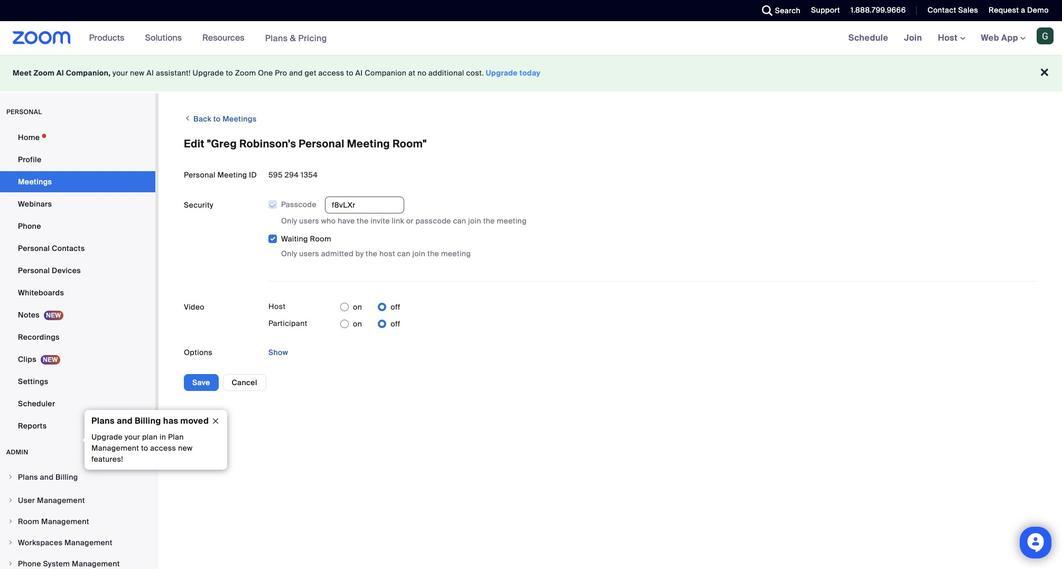 Task type: locate. For each thing, give the bounding box(es) containing it.
1 vertical spatial meetings
[[18, 177, 52, 187]]

new
[[130, 68, 145, 78], [178, 443, 193, 453]]

on
[[353, 302, 362, 312], [353, 319, 362, 329]]

1 horizontal spatial and
[[117, 415, 133, 426]]

595
[[268, 170, 283, 180]]

recordings link
[[0, 327, 155, 348]]

1 ai from the left
[[56, 68, 64, 78]]

1 on from the top
[[353, 302, 362, 312]]

meetings
[[223, 114, 257, 124], [18, 177, 52, 187]]

recordings
[[18, 332, 60, 342]]

scheduler
[[18, 399, 55, 409]]

None text field
[[325, 197, 404, 214]]

schedule link
[[841, 21, 896, 55]]

1 vertical spatial new
[[178, 443, 193, 453]]

your left plan
[[125, 432, 140, 442]]

1 right image from the top
[[7, 474, 14, 480]]

1 only from the top
[[281, 216, 297, 226]]

1 vertical spatial can
[[397, 249, 410, 259]]

0 vertical spatial join
[[468, 216, 481, 226]]

personal for personal contacts
[[18, 244, 50, 253]]

1 vertical spatial your
[[125, 432, 140, 442]]

1 horizontal spatial meeting
[[497, 216, 527, 226]]

sales
[[958, 5, 978, 15]]

right image down the admin
[[7, 474, 14, 480]]

can right passcode
[[453, 216, 466, 226]]

0 horizontal spatial ai
[[56, 68, 64, 78]]

0 vertical spatial your
[[113, 68, 128, 78]]

1 vertical spatial users
[[299, 249, 319, 259]]

1.888.799.9666 button
[[843, 0, 909, 21], [851, 5, 906, 15]]

0 vertical spatial plans
[[265, 33, 288, 44]]

users
[[299, 216, 319, 226], [299, 249, 319, 259]]

the
[[357, 216, 369, 226], [483, 216, 495, 226], [366, 249, 378, 259], [427, 249, 439, 259]]

right image inside room management menu item
[[7, 518, 14, 525]]

0 horizontal spatial zoom
[[34, 68, 55, 78]]

1 horizontal spatial new
[[178, 443, 193, 453]]

to left companion
[[346, 68, 354, 78]]

access right get
[[318, 68, 344, 78]]

management
[[91, 443, 139, 453], [37, 496, 85, 505], [41, 517, 89, 526], [64, 538, 112, 548], [72, 559, 120, 569]]

video
[[184, 302, 205, 312]]

1 vertical spatial off
[[391, 319, 400, 329]]

2 zoom from the left
[[235, 68, 256, 78]]

host down contact sales
[[938, 32, 960, 43]]

workspaces
[[18, 538, 63, 548]]

plans for plans and billing has moved
[[91, 415, 115, 426]]

banner
[[0, 21, 1062, 55]]

off inside participant option group
[[391, 319, 400, 329]]

1 horizontal spatial room
[[310, 234, 331, 244]]

2 right image from the top
[[7, 497, 14, 504]]

new down the plan
[[178, 443, 193, 453]]

contact sales link
[[920, 0, 981, 21], [928, 5, 978, 15]]

personal devices link
[[0, 260, 155, 281]]

meeting left id
[[217, 170, 247, 180]]

and left get
[[289, 68, 303, 78]]

plans left &
[[265, 33, 288, 44]]

participant option group
[[340, 316, 400, 333]]

ai left companion
[[355, 68, 363, 78]]

0 horizontal spatial meeting
[[217, 170, 247, 180]]

personal up security on the left of the page
[[184, 170, 216, 180]]

2 vertical spatial and
[[40, 472, 54, 482]]

3 right image from the top
[[7, 518, 14, 525]]

right image inside phone system management menu item
[[7, 561, 14, 567]]

your right companion,
[[113, 68, 128, 78]]

billing up plan
[[135, 415, 161, 426]]

0 vertical spatial users
[[299, 216, 319, 226]]

management for room management
[[41, 517, 89, 526]]

0 vertical spatial and
[[289, 68, 303, 78]]

off down host option group
[[391, 319, 400, 329]]

contact
[[928, 5, 956, 15]]

1 horizontal spatial upgrade
[[193, 68, 224, 78]]

2 phone from the top
[[18, 559, 41, 569]]

webinars link
[[0, 193, 155, 215]]

0 vertical spatial billing
[[135, 415, 161, 426]]

plan
[[168, 432, 184, 442]]

save button
[[184, 374, 219, 391]]

show
[[268, 348, 288, 357]]

on for participant
[[353, 319, 362, 329]]

access down in
[[150, 443, 176, 453]]

1 vertical spatial only
[[281, 249, 297, 259]]

personal up personal devices
[[18, 244, 50, 253]]

personal for personal devices
[[18, 266, 50, 275]]

and inside plans and billing menu item
[[40, 472, 54, 482]]

products
[[89, 32, 124, 43]]

0 horizontal spatial upgrade
[[91, 432, 123, 442]]

product information navigation
[[81, 21, 335, 55]]

personal menu menu
[[0, 127, 155, 438]]

1 vertical spatial room
[[18, 517, 39, 526]]

1 vertical spatial plans
[[91, 415, 115, 426]]

on up participant option group
[[353, 302, 362, 312]]

users down "waiting room"
[[299, 249, 319, 259]]

on inside participant option group
[[353, 319, 362, 329]]

on inside host option group
[[353, 302, 362, 312]]

upgrade today link
[[486, 68, 541, 78]]

upgrade inside upgrade your plan in plan management to access new features!
[[91, 432, 123, 442]]

security group
[[268, 197, 1037, 260]]

participant
[[268, 319, 307, 328]]

room management menu item
[[0, 512, 155, 532]]

1354
[[301, 170, 318, 180]]

0 horizontal spatial access
[[150, 443, 176, 453]]

meetings link
[[0, 171, 155, 192]]

personal meeting id
[[184, 170, 257, 180]]

off for participant
[[391, 319, 400, 329]]

0 horizontal spatial meetings
[[18, 177, 52, 187]]

has
[[163, 415, 178, 426]]

0 vertical spatial new
[[130, 68, 145, 78]]

management inside upgrade your plan in plan management to access new features!
[[91, 443, 139, 453]]

plans inside menu item
[[18, 472, 38, 482]]

0 vertical spatial meeting
[[347, 137, 390, 151]]

0 vertical spatial only
[[281, 216, 297, 226]]

room down user
[[18, 517, 39, 526]]

plans down scheduler link on the left bottom of the page
[[91, 415, 115, 426]]

off up participant option group
[[391, 302, 400, 312]]

zoom right meet
[[34, 68, 55, 78]]

2 on from the top
[[353, 319, 362, 329]]

1 off from the top
[[391, 302, 400, 312]]

profile link
[[0, 149, 155, 170]]

1 horizontal spatial access
[[318, 68, 344, 78]]

1 horizontal spatial can
[[453, 216, 466, 226]]

1 vertical spatial on
[[353, 319, 362, 329]]

meeting left room"
[[347, 137, 390, 151]]

upgrade up features!
[[91, 432, 123, 442]]

right image left user
[[7, 497, 14, 504]]

back
[[193, 114, 211, 124]]

support link
[[803, 0, 843, 21], [811, 5, 840, 15]]

billing inside menu item
[[55, 472, 78, 482]]

1 horizontal spatial plans
[[91, 415, 115, 426]]

phone inside menu item
[[18, 559, 41, 569]]

right image inside plans and billing menu item
[[7, 474, 14, 480]]

0 horizontal spatial meeting
[[441, 249, 471, 259]]

users up "waiting room"
[[299, 216, 319, 226]]

upgrade your plan in plan management to access new features!
[[91, 432, 193, 464]]

1 vertical spatial meeting
[[217, 170, 247, 180]]

phone inside personal menu menu
[[18, 221, 41, 231]]

1 horizontal spatial billing
[[135, 415, 161, 426]]

access inside meet zoom ai companion, footer
[[318, 68, 344, 78]]

2 users from the top
[[299, 249, 319, 259]]

your
[[113, 68, 128, 78], [125, 432, 140, 442]]

management up workspaces management
[[41, 517, 89, 526]]

plans inside product information navigation
[[265, 33, 288, 44]]

meetings navigation
[[841, 21, 1062, 55]]

right image for phone system management
[[7, 561, 14, 567]]

plans inside tooltip
[[91, 415, 115, 426]]

at
[[409, 68, 415, 78]]

passcode
[[281, 200, 317, 209]]

meet zoom ai companion, your new ai assistant! upgrade to zoom one pro and get access to ai companion at no additional cost. upgrade today
[[13, 68, 541, 78]]

back to meetings link
[[184, 110, 257, 127]]

1 vertical spatial access
[[150, 443, 176, 453]]

0 vertical spatial on
[[353, 302, 362, 312]]

can right host
[[397, 249, 410, 259]]

0 vertical spatial off
[[391, 302, 400, 312]]

room inside room management menu item
[[18, 517, 39, 526]]

0 horizontal spatial plans
[[18, 472, 38, 482]]

and for plans and billing
[[40, 472, 54, 482]]

meetings up the webinars on the top left
[[18, 177, 52, 187]]

and inside meet zoom ai companion, footer
[[289, 68, 303, 78]]

host up 'participant'
[[268, 302, 286, 311]]

show button
[[268, 344, 288, 361]]

home link
[[0, 127, 155, 148]]

upgrade down product information navigation
[[193, 68, 224, 78]]

none text field inside security group
[[325, 197, 404, 214]]

0 horizontal spatial room
[[18, 517, 39, 526]]

have
[[338, 216, 355, 226]]

personal up whiteboards in the bottom of the page
[[18, 266, 50, 275]]

0 horizontal spatial new
[[130, 68, 145, 78]]

join link
[[896, 21, 930, 55]]

and up upgrade your plan in plan management to access new features!
[[117, 415, 133, 426]]

new left assistant!
[[130, 68, 145, 78]]

only down waiting
[[281, 249, 297, 259]]

options
[[184, 348, 212, 357]]

billing for plans and billing has moved
[[135, 415, 161, 426]]

ai left companion,
[[56, 68, 64, 78]]

2 horizontal spatial ai
[[355, 68, 363, 78]]

0 vertical spatial host
[[938, 32, 960, 43]]

personal
[[299, 137, 344, 151], [184, 170, 216, 180], [18, 244, 50, 253], [18, 266, 50, 275]]

1 vertical spatial billing
[[55, 472, 78, 482]]

5 right image from the top
[[7, 561, 14, 567]]

right image for room management
[[7, 518, 14, 525]]

right image left system
[[7, 561, 14, 567]]

ai left assistant!
[[147, 68, 154, 78]]

4 right image from the top
[[7, 540, 14, 546]]

features!
[[91, 455, 123, 464]]

off inside host option group
[[391, 302, 400, 312]]

pro
[[275, 68, 287, 78]]

to right back
[[213, 114, 221, 124]]

web app button
[[981, 32, 1026, 43]]

2 ai from the left
[[147, 68, 154, 78]]

right image inside the workspaces management menu item
[[7, 540, 14, 546]]

2 off from the top
[[391, 319, 400, 329]]

0 horizontal spatial can
[[397, 249, 410, 259]]

management up phone system management menu item
[[64, 538, 112, 548]]

host option group
[[340, 299, 400, 316]]

billing up user management menu item
[[55, 472, 78, 482]]

schedule
[[849, 32, 888, 43]]

billing
[[135, 415, 161, 426], [55, 472, 78, 482]]

1 vertical spatial and
[[117, 415, 133, 426]]

0 horizontal spatial host
[[268, 302, 286, 311]]

contacts
[[52, 244, 85, 253]]

phone down the webinars on the top left
[[18, 221, 41, 231]]

1 horizontal spatial ai
[[147, 68, 154, 78]]

admin
[[6, 448, 28, 457]]

0 horizontal spatial billing
[[55, 472, 78, 482]]

2 horizontal spatial plans
[[265, 33, 288, 44]]

1 vertical spatial meeting
[[441, 249, 471, 259]]

personal
[[6, 108, 42, 116]]

1 horizontal spatial meetings
[[223, 114, 257, 124]]

to down plan
[[141, 443, 148, 453]]

1 zoom from the left
[[34, 68, 55, 78]]

1 phone from the top
[[18, 221, 41, 231]]

user management menu item
[[0, 490, 155, 511]]

meet
[[13, 68, 32, 78]]

phone down workspaces
[[18, 559, 41, 569]]

meetings inside personal menu menu
[[18, 177, 52, 187]]

host inside meetings navigation
[[938, 32, 960, 43]]

1 horizontal spatial host
[[938, 32, 960, 43]]

0 vertical spatial meetings
[[223, 114, 257, 124]]

management up room management
[[37, 496, 85, 505]]

2 only from the top
[[281, 249, 297, 259]]

meeting
[[347, 137, 390, 151], [217, 170, 247, 180]]

devices
[[52, 266, 81, 275]]

upgrade right cost.
[[486, 68, 518, 78]]

right image left workspaces
[[7, 540, 14, 546]]

host
[[379, 249, 395, 259]]

management up features!
[[91, 443, 139, 453]]

user management
[[18, 496, 85, 505]]

billing inside tooltip
[[135, 415, 161, 426]]

2 horizontal spatial and
[[289, 68, 303, 78]]

support
[[811, 5, 840, 15]]

meet zoom ai companion, footer
[[0, 55, 1062, 91]]

1 vertical spatial phone
[[18, 559, 41, 569]]

join
[[904, 32, 922, 43]]

join right passcode
[[468, 216, 481, 226]]

0 vertical spatial phone
[[18, 221, 41, 231]]

3 ai from the left
[[355, 68, 363, 78]]

join right host
[[412, 249, 425, 259]]

1 users from the top
[[299, 216, 319, 226]]

in
[[160, 432, 166, 442]]

and inside plans and billing has moved tooltip
[[117, 415, 133, 426]]

on down host option group
[[353, 319, 362, 329]]

plan
[[142, 432, 158, 442]]

access
[[318, 68, 344, 78], [150, 443, 176, 453]]

can
[[453, 216, 466, 226], [397, 249, 410, 259]]

resources button
[[202, 21, 249, 55]]

by
[[356, 249, 364, 259]]

right image
[[7, 474, 14, 480], [7, 497, 14, 504], [7, 518, 14, 525], [7, 540, 14, 546], [7, 561, 14, 567]]

companion
[[365, 68, 407, 78]]

contact sales
[[928, 5, 978, 15]]

today
[[520, 68, 541, 78]]

0 vertical spatial can
[[453, 216, 466, 226]]

and up the user management
[[40, 472, 54, 482]]

1 horizontal spatial join
[[468, 216, 481, 226]]

plans and billing has moved tooltip
[[82, 410, 227, 470]]

right image inside user management menu item
[[7, 497, 14, 504]]

meetings up the "greg
[[223, 114, 257, 124]]

plans up user
[[18, 472, 38, 482]]

plans
[[265, 33, 288, 44], [91, 415, 115, 426], [18, 472, 38, 482]]

0 vertical spatial room
[[310, 234, 331, 244]]

right image left room management
[[7, 518, 14, 525]]

1 vertical spatial join
[[412, 249, 425, 259]]

zoom left one
[[235, 68, 256, 78]]

room"
[[393, 137, 427, 151]]

zoom
[[34, 68, 55, 78], [235, 68, 256, 78]]

management down the workspaces management menu item
[[72, 559, 120, 569]]

0 vertical spatial access
[[318, 68, 344, 78]]

personal up 1354
[[299, 137, 344, 151]]

room down who at the left top of page
[[310, 234, 331, 244]]

settings link
[[0, 371, 155, 392]]

only up waiting
[[281, 216, 297, 226]]

1 horizontal spatial zoom
[[235, 68, 256, 78]]

2 vertical spatial plans
[[18, 472, 38, 482]]

off for host
[[391, 302, 400, 312]]

0 horizontal spatial and
[[40, 472, 54, 482]]

home
[[18, 133, 40, 142]]



Task type: describe. For each thing, give the bounding box(es) containing it.
2 horizontal spatial upgrade
[[486, 68, 518, 78]]

0 horizontal spatial join
[[412, 249, 425, 259]]

only users admitted by the host can join the meeting
[[281, 249, 471, 259]]

web
[[981, 32, 999, 43]]

user
[[18, 496, 35, 505]]

demo
[[1027, 5, 1049, 15]]

id
[[249, 170, 257, 180]]

notes
[[18, 310, 40, 320]]

additional
[[429, 68, 464, 78]]

request a demo
[[989, 5, 1049, 15]]

plans for plans & pricing
[[265, 33, 288, 44]]

or
[[406, 216, 414, 226]]

your inside upgrade your plan in plan management to access new features!
[[125, 432, 140, 442]]

moved
[[180, 415, 209, 426]]

companion,
[[66, 68, 111, 78]]

settings
[[18, 377, 48, 386]]

banner containing products
[[0, 21, 1062, 55]]

search button
[[754, 0, 803, 21]]

profile
[[18, 155, 41, 164]]

management for workspaces management
[[64, 538, 112, 548]]

meetings inside "link"
[[223, 114, 257, 124]]

security
[[184, 200, 213, 210]]

cancel
[[232, 378, 257, 388]]

room inside security group
[[310, 234, 331, 244]]

your inside meet zoom ai companion, footer
[[113, 68, 128, 78]]

link
[[392, 216, 404, 226]]

plans for plans and billing
[[18, 472, 38, 482]]

1 horizontal spatial meeting
[[347, 137, 390, 151]]

on for host
[[353, 302, 362, 312]]

reports
[[18, 421, 47, 431]]

edit "greg robinson's personal meeting room"
[[184, 137, 427, 151]]

back to meetings
[[192, 114, 257, 124]]

passcode
[[416, 216, 451, 226]]

right image for workspaces management
[[7, 540, 14, 546]]

new inside upgrade your plan in plan management to access new features!
[[178, 443, 193, 453]]

a
[[1021, 5, 1025, 15]]

scheduler link
[[0, 393, 155, 414]]

zoom logo image
[[13, 31, 71, 44]]

users for admitted
[[299, 249, 319, 259]]

management for user management
[[37, 496, 85, 505]]

workspaces management menu item
[[0, 533, 155, 553]]

plans and billing
[[18, 472, 78, 482]]

one
[[258, 68, 273, 78]]

assistant!
[[156, 68, 191, 78]]

who
[[321, 216, 336, 226]]

only for only users admitted by the host can join the meeting
[[281, 249, 297, 259]]

and for plans and billing has moved
[[117, 415, 133, 426]]

search
[[775, 6, 801, 15]]

system
[[43, 559, 70, 569]]

waiting
[[281, 234, 308, 244]]

save
[[192, 378, 210, 388]]

request
[[989, 5, 1019, 15]]

left image
[[184, 113, 192, 124]]

to inside upgrade your plan in plan management to access new features!
[[141, 443, 148, 453]]

personal for personal meeting id
[[184, 170, 216, 180]]

admin menu menu
[[0, 467, 155, 569]]

phone system management menu item
[[0, 554, 155, 569]]

personal contacts link
[[0, 238, 155, 259]]

"greg
[[207, 137, 237, 151]]

personal contacts
[[18, 244, 85, 253]]

users for who
[[299, 216, 319, 226]]

only for only users who have the invite link or passcode can join the meeting
[[281, 216, 297, 226]]

plans & pricing
[[265, 33, 327, 44]]

595 294 1354
[[268, 170, 318, 180]]

get
[[305, 68, 317, 78]]

admitted
[[321, 249, 354, 259]]

app
[[1001, 32, 1018, 43]]

new inside meet zoom ai companion, footer
[[130, 68, 145, 78]]

waiting room
[[281, 234, 331, 244]]

cancel button
[[223, 374, 266, 391]]

whiteboards
[[18, 288, 64, 298]]

clips link
[[0, 349, 155, 370]]

right image for plans and billing
[[7, 474, 14, 480]]

personal devices
[[18, 266, 81, 275]]

profile picture image
[[1037, 27, 1054, 44]]

to inside "link"
[[213, 114, 221, 124]]

phone for phone system management
[[18, 559, 41, 569]]

only users who have the invite link or passcode can join the meeting
[[281, 216, 527, 226]]

invite
[[371, 216, 390, 226]]

1 vertical spatial host
[[268, 302, 286, 311]]

room management
[[18, 517, 89, 526]]

resources
[[202, 32, 245, 43]]

web app
[[981, 32, 1018, 43]]

plans and billing menu item
[[0, 467, 155, 489]]

294
[[285, 170, 299, 180]]

products button
[[89, 21, 129, 55]]

to down resources dropdown button
[[226, 68, 233, 78]]

webinars
[[18, 199, 52, 209]]

billing for plans and billing
[[55, 472, 78, 482]]

0 vertical spatial meeting
[[497, 216, 527, 226]]

right image for user management
[[7, 497, 14, 504]]

phone link
[[0, 216, 155, 237]]

phone for phone
[[18, 221, 41, 231]]

clips
[[18, 355, 36, 364]]

host button
[[938, 32, 965, 43]]

whiteboards link
[[0, 282, 155, 303]]

1.888.799.9666
[[851, 5, 906, 15]]

pricing
[[298, 33, 327, 44]]

access inside upgrade your plan in plan management to access new features!
[[150, 443, 176, 453]]

close image
[[207, 416, 224, 426]]



Task type: vqa. For each thing, say whether or not it's contained in the screenshot.
"PROGRESS BAR"
no



